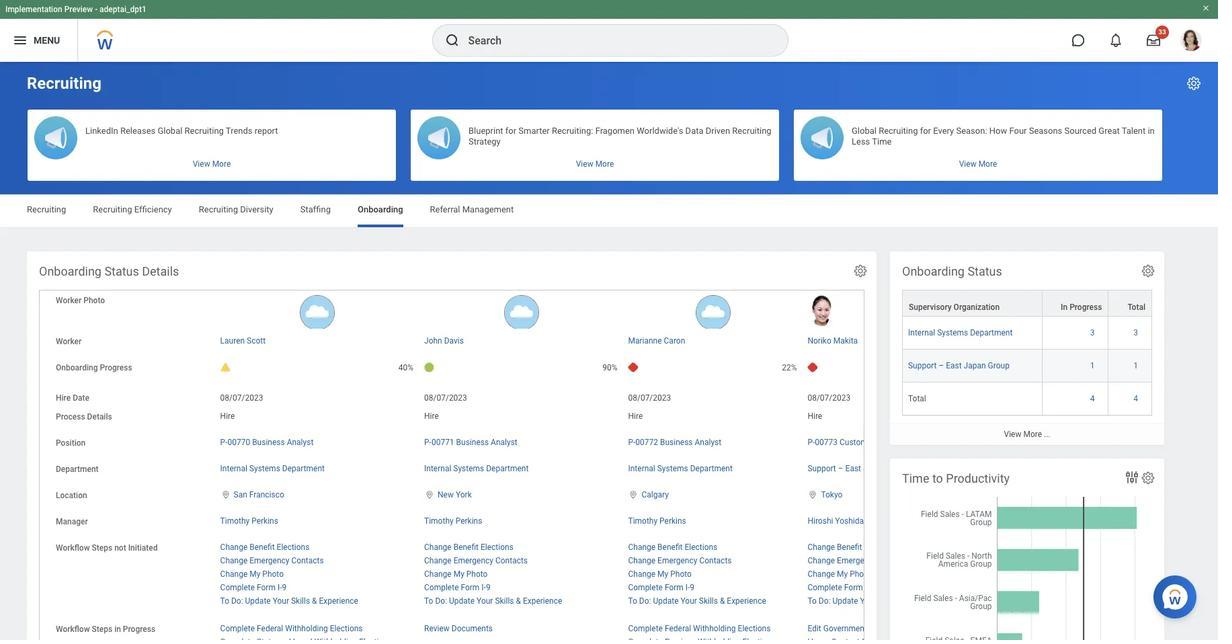 Task type: locate. For each thing, give the bounding box(es) containing it.
your inside change benefit elections change emergency contacts change my photo complete form i-9 to do: update your skills & experience
[[860, 596, 877, 606]]

systems inside onboarding status element
[[937, 328, 968, 338]]

08/07/2023 up 00770
[[220, 393, 263, 403]]

department for internal systems department link underneath p-00770 business analyst
[[282, 464, 325, 473]]

1 down the total popup button
[[1134, 361, 1138, 371]]

group down service
[[888, 464, 909, 473]]

do: for 3rd to do: update your skills & experience link
[[639, 596, 651, 606]]

0 horizontal spatial to do: update your skills & experience
[[220, 596, 358, 606]]

lauren
[[220, 336, 245, 346]]

global inside the global recruiting for every season: how four seasons sourced great talent in less time
[[852, 126, 877, 136]]

2 horizontal spatial business
[[660, 438, 693, 447]]

support inside onboarding status details element
[[808, 464, 836, 473]]

timothy down new
[[424, 516, 454, 526]]

change for change my photo "link" corresponding to 3rd to do: update your skills & experience link from right
[[424, 570, 452, 579]]

2 & from the left
[[516, 596, 521, 606]]

3 location image from the left
[[808, 490, 819, 500]]

time inside the global recruiting for every season: how four seasons sourced great talent in less time
[[872, 136, 892, 147]]

1 complete form i-9 from the left
[[220, 583, 287, 592]]

0 horizontal spatial change my photo
[[220, 570, 284, 579]]

& inside change benefit elections change emergency contacts change my photo complete form i-9 to do: update your skills & experience
[[900, 596, 905, 606]]

1 vertical spatial japan
[[863, 464, 886, 473]]

contacts for fourth to do: update your skills & experience link from the right
[[291, 556, 324, 566]]

1 vertical spatial total
[[908, 394, 926, 404]]

1 federal from the left
[[257, 624, 283, 634]]

status
[[104, 264, 139, 278], [968, 264, 1002, 278]]

photo
[[84, 296, 105, 305], [262, 570, 284, 579], [466, 570, 488, 579], [671, 570, 692, 579], [850, 570, 871, 579]]

2 horizontal spatial location image
[[808, 490, 819, 500]]

0 horizontal spatial business
[[252, 438, 285, 447]]

0 horizontal spatial federal
[[257, 624, 283, 634]]

2 to do: update your skills & experience link from the left
[[424, 594, 562, 606]]

1 experience from the left
[[319, 596, 358, 606]]

demo_f237.png image
[[808, 295, 839, 326]]

date
[[73, 393, 89, 403]]

perkins down "francisco"
[[252, 516, 278, 526]]

1 change benefit elections link from the left
[[220, 540, 310, 552]]

0 horizontal spatial in
[[114, 625, 121, 634]]

change benefit elections for fourth to do: update your skills & experience link from the right change my photo "link"
[[220, 543, 310, 552]]

department down p-00772 business analyst on the right
[[690, 464, 733, 473]]

internal systems department inside onboarding status element
[[908, 328, 1013, 338]]

4 emergency from the left
[[837, 556, 877, 566]]

– for support – east japan group link inside the row
[[939, 361, 944, 371]]

1 horizontal spatial complete federal withholding elections
[[628, 624, 771, 634]]

change emergency contacts link
[[220, 553, 324, 566], [424, 553, 528, 566], [628, 553, 732, 566], [808, 553, 911, 566]]

08/07/2023 up 00773
[[808, 393, 851, 403]]

0 horizontal spatial timothy perkins
[[220, 516, 278, 526]]

internal systems department down p-00772 business analyst on the right
[[628, 464, 733, 473]]

0 horizontal spatial japan
[[863, 464, 886, 473]]

contacts for 3rd to do: update your skills & experience link
[[700, 556, 732, 566]]

onboarding inside onboarding status element
[[902, 264, 965, 278]]

change
[[220, 543, 248, 552], [424, 543, 452, 552], [628, 543, 656, 552], [808, 543, 835, 552], [220, 556, 248, 566], [424, 556, 452, 566], [628, 556, 656, 566], [808, 556, 835, 566], [220, 570, 248, 579], [424, 570, 452, 579], [628, 570, 656, 579], [808, 570, 835, 579]]

1 emergency from the left
[[250, 556, 289, 566]]

complete form i-9 for change my photo "link" corresponding to 3rd to do: update your skills & experience link from right
[[424, 583, 491, 592]]

4 i- from the left
[[865, 583, 870, 592]]

1 horizontal spatial perkins
[[456, 516, 482, 526]]

3 to do: update your skills & experience from the left
[[628, 596, 766, 606]]

0 horizontal spatial for
[[505, 126, 516, 136]]

review
[[424, 624, 450, 634]]

4 skills from the left
[[879, 596, 898, 606]]

my inside change benefit elections change emergency contacts change my photo complete form i-9 to do: update your skills & experience
[[837, 570, 848, 579]]

0 vertical spatial japan
[[964, 361, 986, 371]]

0 horizontal spatial change emergency contacts
[[220, 556, 324, 566]]

2 change benefit elections link from the left
[[424, 540, 514, 552]]

0 vertical spatial total
[[1128, 303, 1146, 312]]

linkedin releases global recruiting trends report
[[85, 126, 278, 136]]

change benefit elections link
[[220, 540, 310, 552], [424, 540, 514, 552], [628, 540, 718, 552], [808, 540, 897, 552]]

0 vertical spatial support – east japan group link
[[908, 358, 1010, 371]]

global up less on the top
[[852, 126, 877, 136]]

recruiting diversity
[[199, 204, 273, 214]]

department for internal systems department link under the supervisory organization
[[970, 328, 1013, 338]]

davis
[[444, 336, 464, 346]]

perkins down calgary
[[660, 516, 686, 526]]

3 button down in progress
[[1090, 328, 1097, 338]]

1 for from the left
[[505, 126, 516, 136]]

total inside popup button
[[1128, 303, 1146, 312]]

0 horizontal spatial -
[[95, 5, 98, 14]]

1 button down the total popup button
[[1134, 360, 1140, 371]]

1 vertical spatial worker
[[56, 337, 82, 346]]

2 perkins from the left
[[456, 516, 482, 526]]

2 status from the left
[[968, 264, 1002, 278]]

in progress button
[[1043, 291, 1108, 316]]

0 horizontal spatial complete form i-9
[[220, 583, 287, 592]]

2 experience from the left
[[523, 596, 562, 606]]

support – east japan group link up total element
[[908, 358, 1010, 371]]

support up total element
[[908, 361, 937, 371]]

1 benefit from the left
[[250, 543, 275, 552]]

location image left tokyo
[[808, 490, 819, 500]]

1 horizontal spatial complete federal withholding elections link
[[628, 621, 771, 634]]

0 horizontal spatial complete federal withholding elections
[[220, 624, 363, 634]]

change for change my photo "link" related to 3rd to do: update your skills & experience link's change emergency contacts link
[[628, 556, 656, 566]]

1 change benefit elections from the left
[[220, 543, 310, 552]]

0 horizontal spatial withholding
[[285, 624, 328, 634]]

skills inside change benefit elections change emergency contacts change my photo complete form i-9 to do: update your skills & experience
[[879, 596, 898, 606]]

form for change my photo "link" corresponding to 3rd to do: update your skills & experience link from right
[[461, 583, 480, 592]]

my for change my photo "link" corresponding to 3rd to do: update your skills & experience link from right
[[454, 570, 465, 579]]

business right 00772
[[660, 438, 693, 447]]

internal
[[908, 328, 935, 338], [220, 464, 247, 473], [424, 464, 451, 473], [628, 464, 655, 473]]

internal down 00771 at left
[[424, 464, 451, 473]]

lauren scott
[[220, 336, 266, 346]]

2 skills from the left
[[495, 596, 514, 606]]

workflow for workflow steps not initiated
[[56, 543, 90, 553]]

location image
[[220, 490, 231, 500], [628, 490, 639, 500], [808, 490, 819, 500]]

analyst right 00771 at left
[[491, 438, 518, 447]]

location image left san
[[220, 490, 231, 500]]

1 change emergency contacts link from the left
[[220, 553, 324, 566]]

support down 00773
[[808, 464, 836, 473]]

p- for 00772
[[628, 438, 636, 447]]

&
[[312, 596, 317, 606], [516, 596, 521, 606], [720, 596, 725, 606], [900, 596, 905, 606]]

for left smarter at top
[[505, 126, 516, 136]]

-
[[95, 5, 98, 14], [902, 516, 905, 526]]

support – east japan group
[[908, 361, 1010, 371], [808, 464, 909, 473]]

onboarding left referral
[[358, 204, 403, 214]]

change benefit elections link down 'york'
[[424, 540, 514, 552]]

1 vertical spatial support
[[808, 464, 836, 473]]

4 contacts from the left
[[879, 556, 911, 566]]

4 do: from the left
[[819, 596, 831, 606]]

change my photo link
[[220, 567, 284, 579], [424, 567, 488, 579], [628, 567, 692, 579], [808, 567, 871, 579]]

1 vertical spatial in
[[114, 625, 121, 634]]

p-00771 business analyst link
[[424, 435, 518, 447]]

time left to
[[902, 471, 930, 485]]

3 9 from the left
[[690, 583, 695, 592]]

in
[[1148, 126, 1155, 136], [114, 625, 121, 634]]

1 3 from the left
[[1090, 328, 1095, 338]]

john
[[424, 336, 442, 346]]

1 status from the left
[[104, 264, 139, 278]]

0 horizontal spatial 1
[[1090, 361, 1095, 371]]

for
[[505, 126, 516, 136], [920, 126, 931, 136]]

change benefit elections down 'york'
[[424, 543, 514, 552]]

2 complete federal withholding elections link from the left
[[628, 621, 771, 634]]

Search Workday  search field
[[468, 26, 760, 55]]

1 down in progress
[[1090, 361, 1095, 371]]

0 horizontal spatial –
[[838, 464, 844, 473]]

9 inside change benefit elections change emergency contacts change my photo complete form i-9 to do: update your skills & experience
[[870, 583, 874, 592]]

less
[[852, 136, 870, 147]]

2 federal from the left
[[665, 624, 691, 634]]

progress for in progress
[[1070, 303, 1102, 312]]

global right releases
[[158, 126, 182, 136]]

4 change benefit elections link from the left
[[808, 540, 897, 552]]

timothy
[[220, 516, 250, 526], [424, 516, 454, 526], [628, 516, 658, 526]]

1 horizontal spatial in
[[1148, 126, 1155, 136]]

0 vertical spatial workflow
[[56, 543, 90, 553]]

business right 00771 at left
[[456, 438, 489, 447]]

0 vertical spatial -
[[95, 5, 98, 14]]

0 horizontal spatial details
[[87, 412, 112, 422]]

- inside "menu" banner
[[95, 5, 98, 14]]

0 horizontal spatial change benefit elections
[[220, 543, 310, 552]]

row
[[902, 290, 1152, 317], [902, 317, 1152, 350], [902, 350, 1152, 383], [902, 383, 1152, 416]]

3 complete form i-9 link from the left
[[628, 580, 695, 592]]

3 do: from the left
[[639, 596, 651, 606]]

change for fourth to do: update your skills & experience link from the right change my photo "link"
[[220, 570, 248, 579]]

releases
[[120, 126, 155, 136]]

i-
[[278, 583, 282, 592], [482, 583, 486, 592], [686, 583, 690, 592], [865, 583, 870, 592]]

to for 3rd to do: update your skills & experience link from right
[[424, 596, 433, 606]]

1 horizontal spatial complete form i-9
[[424, 583, 491, 592]]

systems up san francisco link on the left bottom of page
[[249, 464, 280, 473]]

2 workflow from the top
[[56, 625, 90, 634]]

progress inside popup button
[[1070, 303, 1102, 312]]

management
[[462, 204, 514, 214]]

internal inside row
[[908, 328, 935, 338]]

1 horizontal spatial total
[[1128, 303, 1146, 312]]

business for 00770
[[252, 438, 285, 447]]

support – east japan group link
[[908, 358, 1010, 371], [808, 461, 909, 473]]

change benefit elections link down yoshida
[[808, 540, 897, 552]]

hire element up 00772
[[628, 409, 643, 421]]

4 p- from the left
[[808, 438, 815, 447]]

4 update from the left
[[833, 596, 858, 606]]

3 benefit from the left
[[658, 543, 683, 552]]

internal for internal systems department link below the p-00771 business analyst
[[424, 464, 451, 473]]

timothy perkins link down new york
[[424, 514, 482, 526]]

perkins down 'york'
[[456, 516, 482, 526]]

department down the p-00771 business analyst
[[486, 464, 529, 473]]

4
[[1090, 394, 1095, 404], [1134, 394, 1138, 404]]

3 contacts from the left
[[700, 556, 732, 566]]

complete form i-9 link for change my photo "link" corresponding to 3rd to do: update your skills & experience link from right
[[424, 580, 491, 592]]

2 benefit from the left
[[454, 543, 479, 552]]

1 horizontal spatial location image
[[628, 490, 639, 500]]

internal systems department down the supervisory organization
[[908, 328, 1013, 338]]

change for the change benefit elections link associated with change my photo "link" corresponding to 3rd to do: update your skills & experience link from right
[[424, 543, 452, 552]]

skills for fourth to do: update your skills & experience link from the right
[[291, 596, 310, 606]]

support – east japan group down customer
[[808, 464, 909, 473]]

onboarding up worker photo
[[39, 264, 101, 278]]

2 horizontal spatial analyst
[[695, 438, 722, 447]]

2 steps from the top
[[92, 625, 112, 634]]

group right 25%
[[988, 361, 1010, 371]]

0 horizontal spatial 3
[[1090, 328, 1095, 338]]

0 horizontal spatial 1 button
[[1090, 360, 1097, 371]]

complete form i-9 for change my photo "link" related to 3rd to do: update your skills & experience link
[[628, 583, 695, 592]]

for left every
[[920, 126, 931, 136]]

onboarding up supervisory
[[902, 264, 965, 278]]

4 your from the left
[[860, 596, 877, 606]]

1 vertical spatial workflow
[[56, 625, 90, 634]]

2 change my photo link from the left
[[424, 567, 488, 579]]

complete form i-9 link for change my photo "link" related to 3rd to do: update your skills & experience link
[[628, 580, 695, 592]]

1 horizontal spatial 1
[[1134, 361, 1138, 371]]

2 horizontal spatial to do: update your skills & experience
[[628, 596, 766, 606]]

east inside onboarding status details element
[[846, 464, 861, 473]]

japan down p-00773 customer service representative
[[863, 464, 886, 473]]

location image for san francisco
[[220, 490, 231, 500]]

1 complete federal withholding elections from the left
[[220, 624, 363, 634]]

global
[[158, 126, 182, 136], [852, 126, 877, 136]]

east inside onboarding status element
[[946, 361, 962, 371]]

2 horizontal spatial complete form i-9
[[628, 583, 695, 592]]

2 do: from the left
[[435, 596, 447, 606]]

1 vertical spatial support – east japan group
[[808, 464, 909, 473]]

08/07/2023 up 00772
[[628, 393, 671, 403]]

2 horizontal spatial timothy perkins
[[628, 516, 686, 526]]

hire element up 00773
[[808, 409, 822, 421]]

complete federal withholding elections link
[[220, 621, 363, 634], [628, 621, 771, 634]]

2 3 from the left
[[1134, 328, 1138, 338]]

4 form from the left
[[844, 583, 863, 592]]

3 button
[[1090, 328, 1097, 338], [1134, 328, 1140, 338]]

total element
[[908, 391, 926, 404]]

experience inside change benefit elections change emergency contacts change my photo complete form i-9 to do: update your skills & experience
[[907, 596, 946, 606]]

benefit down san francisco
[[250, 543, 275, 552]]

0 vertical spatial in
[[1148, 126, 1155, 136]]

trends
[[226, 126, 252, 136]]

group inside onboarding status details element
[[888, 464, 909, 473]]

analyst
[[287, 438, 314, 447], [491, 438, 518, 447], [695, 438, 722, 447]]

3 p- from the left
[[628, 438, 636, 447]]

skills for 3rd to do: update your skills & experience link from right
[[495, 596, 514, 606]]

east left 25%
[[946, 361, 962, 371]]

business for 00771
[[456, 438, 489, 447]]

timothy perkins down new york
[[424, 516, 482, 526]]

timothy perkins down calgary
[[628, 516, 686, 526]]

update for fourth to do: update your skills & experience link from the right change my photo "link"'s complete form i-9 link
[[245, 596, 271, 606]]

to
[[933, 471, 943, 485]]

0 horizontal spatial location image
[[220, 490, 231, 500]]

to do: update your skills & experience link
[[220, 594, 358, 606], [424, 594, 562, 606], [628, 594, 766, 606], [808, 594, 946, 606]]

in inside the global recruiting for every season: how four seasons sourced great talent in less time
[[1148, 126, 1155, 136]]

recruiting main content
[[0, 62, 1218, 640]]

1 horizontal spatial change my photo
[[424, 570, 488, 579]]

change benefit elections link down "francisco"
[[220, 540, 310, 552]]

lauren scott link
[[220, 334, 266, 346]]

3 down in progress
[[1090, 328, 1095, 338]]

1 horizontal spatial to do: update your skills & experience
[[424, 596, 562, 606]]

change my photo link for 3rd to do: update your skills & experience link
[[628, 567, 692, 579]]

timothy for first timothy perkins link from left
[[220, 516, 250, 526]]

2 withholding from the left
[[693, 624, 736, 634]]

2 complete federal withholding elections from the left
[[628, 624, 771, 634]]

3 button down the total popup button
[[1134, 328, 1140, 338]]

analyst for p-00770 business analyst
[[287, 438, 314, 447]]

view more ... link
[[890, 423, 1165, 445]]

timothy perkins down san
[[220, 516, 278, 526]]

hire up 00772
[[628, 412, 643, 421]]

4 9 from the left
[[870, 583, 874, 592]]

systems
[[937, 328, 968, 338], [249, 464, 280, 473], [453, 464, 484, 473], [657, 464, 688, 473]]

0 vertical spatial group
[[988, 361, 1010, 371]]

hire element
[[220, 409, 235, 421], [424, 409, 439, 421], [628, 409, 643, 421], [808, 409, 822, 421]]

1 vertical spatial progress
[[100, 363, 132, 373]]

0 horizontal spatial complete federal withholding elections link
[[220, 621, 363, 634]]

onboarding up date
[[56, 363, 98, 373]]

internal systems department link down the supervisory organization
[[908, 326, 1013, 338]]

hire element up 00770
[[220, 409, 235, 421]]

1 horizontal spatial withholding
[[693, 624, 736, 634]]

1 vertical spatial east
[[846, 464, 861, 473]]

p-00771 business analyst
[[424, 438, 518, 447]]

configure and view chart data image
[[1124, 469, 1140, 485]]

0 vertical spatial worker
[[56, 296, 82, 305]]

hiroshi
[[808, 516, 833, 526]]

0 horizontal spatial 3 button
[[1090, 328, 1097, 338]]

4 row from the top
[[902, 383, 1152, 416]]

support – east japan group link down customer
[[808, 461, 909, 473]]

tab list inside recruiting main content
[[13, 195, 1205, 227]]

onboarding status details element
[[27, 251, 1218, 640]]

1 vertical spatial steps
[[92, 625, 112, 634]]

2 9 from the left
[[486, 583, 491, 592]]

2 horizontal spatial change emergency contacts
[[628, 556, 732, 566]]

1 horizontal spatial timothy perkins
[[424, 516, 482, 526]]

close environment banner image
[[1202, 4, 1210, 12]]

0 horizontal spatial status
[[104, 264, 139, 278]]

1 vertical spatial –
[[838, 464, 844, 473]]

3 change emergency contacts link from the left
[[628, 553, 732, 566]]

– inside row
[[939, 361, 944, 371]]

department down organization
[[970, 328, 1013, 338]]

change benefit elections down calgary
[[628, 543, 718, 552]]

- right 弘
[[902, 516, 905, 526]]

location image for tokyo
[[808, 490, 819, 500]]

supervisory
[[909, 303, 952, 312]]

complete form i-9 link for fourth to do: update your skills & experience link from the right change my photo "link"
[[220, 580, 287, 592]]

3 skills from the left
[[699, 596, 718, 606]]

1 timothy perkins link from the left
[[220, 514, 278, 526]]

change benefit elections down "francisco"
[[220, 543, 310, 552]]

internal down supervisory
[[908, 328, 935, 338]]

1 1 from the left
[[1090, 361, 1095, 371]]

2 4 button from the left
[[1134, 393, 1140, 404]]

worker
[[56, 296, 82, 305], [56, 337, 82, 346]]

2 horizontal spatial timothy
[[628, 516, 658, 526]]

3 change benefit elections from the left
[[628, 543, 718, 552]]

timothy perkins link down calgary
[[628, 514, 686, 526]]

elections inside change benefit elections change emergency contacts change my photo complete form i-9 to do: update your skills & experience
[[864, 543, 897, 552]]

– inside onboarding status details element
[[838, 464, 844, 473]]

0 horizontal spatial support
[[808, 464, 836, 473]]

1 withholding from the left
[[285, 624, 328, 634]]

support – east japan group up total element
[[908, 361, 1010, 371]]

update for change my photo "link" related to 3rd to do: update your skills & experience link's complete form i-9 link
[[653, 596, 679, 606]]

timothy for 2nd timothy perkins link from the left
[[424, 516, 454, 526]]

2 horizontal spatial change benefit elections
[[628, 543, 718, 552]]

change emergency contacts
[[220, 556, 324, 566], [424, 556, 528, 566], [628, 556, 732, 566]]

row containing internal systems department
[[902, 317, 1152, 350]]

1 horizontal spatial change benefit elections
[[424, 543, 514, 552]]

1 horizontal spatial 3
[[1134, 328, 1138, 338]]

onboarding status element
[[890, 251, 1165, 445]]

3 perkins from the left
[[660, 516, 686, 526]]

2 emergency from the left
[[454, 556, 494, 566]]

department down p-00770 business analyst
[[282, 464, 325, 473]]

- right preview
[[95, 5, 98, 14]]

4 complete form i-9 link from the left
[[808, 580, 874, 592]]

photo for fourth to do: update your skills & experience link from the right
[[262, 570, 284, 579]]

change my photo link for fourth to do: update your skills & experience link from the right
[[220, 567, 284, 579]]

department for internal systems department link below the p-00771 business analyst
[[486, 464, 529, 473]]

3 & from the left
[[720, 596, 725, 606]]

new york
[[438, 490, 472, 500]]

john davis
[[424, 336, 464, 346]]

1 vertical spatial time
[[902, 471, 930, 485]]

1 row from the top
[[902, 290, 1152, 317]]

analyst right 00770
[[287, 438, 314, 447]]

1 change my photo link from the left
[[220, 567, 284, 579]]

2 vertical spatial progress
[[123, 625, 155, 634]]

p-00773 customer service representative
[[808, 438, 958, 447]]

0 horizontal spatial group
[[888, 464, 909, 473]]

caron
[[664, 336, 685, 346]]

organization
[[954, 303, 1000, 312]]

2 horizontal spatial change my photo
[[628, 570, 692, 579]]

1 update from the left
[[245, 596, 271, 606]]

1 horizontal spatial timothy
[[424, 516, 454, 526]]

2 p- from the left
[[424, 438, 432, 447]]

1 horizontal spatial japan
[[964, 361, 986, 371]]

1 vertical spatial group
[[888, 464, 909, 473]]

tab list
[[13, 195, 1205, 227]]

2 business from the left
[[456, 438, 489, 447]]

recruiting efficiency
[[93, 204, 172, 214]]

4 & from the left
[[900, 596, 905, 606]]

skills for 3rd to do: update your skills & experience link
[[699, 596, 718, 606]]

change benefit elections for change my photo "link" corresponding to 3rd to do: update your skills & experience link from right
[[424, 543, 514, 552]]

1 9 from the left
[[282, 583, 287, 592]]

p- for 00773
[[808, 438, 815, 447]]

experience
[[319, 596, 358, 606], [523, 596, 562, 606], [727, 596, 766, 606], [907, 596, 946, 606]]

2 change benefit elections from the left
[[424, 543, 514, 552]]

complete federal withholding elections
[[220, 624, 363, 634], [628, 624, 771, 634]]

items selected list
[[220, 540, 380, 607], [424, 540, 584, 607], [628, 540, 788, 607], [808, 540, 967, 606], [220, 621, 414, 640], [628, 621, 797, 640], [808, 621, 954, 640]]

status for onboarding status
[[968, 264, 1002, 278]]

0 horizontal spatial timothy
[[220, 516, 250, 526]]

1 horizontal spatial status
[[968, 264, 1002, 278]]

1 horizontal spatial business
[[456, 438, 489, 447]]

for inside the global recruiting for every season: how four seasons sourced great talent in less time
[[920, 126, 931, 136]]

08/07/2023 up 00771 at left
[[424, 393, 467, 403]]

0 vertical spatial –
[[939, 361, 944, 371]]

1 horizontal spatial federal
[[665, 624, 691, 634]]

systems down p-00772 business analyst on the right
[[657, 464, 688, 473]]

contacts
[[291, 556, 324, 566], [496, 556, 528, 566], [700, 556, 732, 566], [879, 556, 911, 566]]

linkedin
[[85, 126, 118, 136]]

– left 25%
[[939, 361, 944, 371]]

review documents
[[424, 624, 493, 634]]

0 vertical spatial details
[[142, 264, 179, 278]]

east down customer
[[846, 464, 861, 473]]

east
[[946, 361, 962, 371], [846, 464, 861, 473]]

1 horizontal spatial global
[[852, 126, 877, 136]]

time right less on the top
[[872, 136, 892, 147]]

internal down 00772
[[628, 464, 655, 473]]

smarter
[[519, 126, 550, 136]]

2 to from the left
[[424, 596, 433, 606]]

steps
[[92, 543, 112, 553], [92, 625, 112, 634]]

0 horizontal spatial global
[[158, 126, 182, 136]]

change benefit elections link down calgary
[[628, 540, 718, 552]]

blueprint for smarter recruiting: fragomen worldwide's data driven recruiting strategy
[[469, 126, 772, 147]]

business
[[252, 438, 285, 447], [456, 438, 489, 447], [660, 438, 693, 447]]

worker down onboarding status details
[[56, 296, 82, 305]]

1 steps from the top
[[92, 543, 112, 553]]

2 for from the left
[[920, 126, 931, 136]]

tab list containing recruiting
[[13, 195, 1205, 227]]

1 change emergency contacts from the left
[[220, 556, 324, 566]]

2 08/07/2023 from the left
[[424, 393, 467, 403]]

1 horizontal spatial for
[[920, 126, 931, 136]]

benefit down 'york'
[[454, 543, 479, 552]]

onboarding for onboarding progress
[[56, 363, 98, 373]]

change benefit elections link for fourth to do: update your skills & experience link from the right change my photo "link"
[[220, 540, 310, 552]]

00773
[[815, 438, 838, 447]]

withholding
[[285, 624, 328, 634], [693, 624, 736, 634]]

– for bottommost support – east japan group link
[[838, 464, 844, 473]]

business right 00770
[[252, 438, 285, 447]]

location image left calgary
[[628, 490, 639, 500]]

to for fourth to do: update your skills & experience link from the right
[[220, 596, 229, 606]]

2 horizontal spatial perkins
[[660, 516, 686, 526]]

federal for 1st complete federal withholding elections link from the right
[[665, 624, 691, 634]]

3 complete form i-9 from the left
[[628, 583, 695, 592]]

00771
[[432, 438, 454, 447]]

0 vertical spatial support
[[908, 361, 937, 371]]

details down the efficiency
[[142, 264, 179, 278]]

status up supervisory organization popup button
[[968, 264, 1002, 278]]

blueprint
[[469, 126, 503, 136]]

hire up 00770
[[220, 412, 235, 421]]

3 your from the left
[[681, 596, 697, 606]]

0 horizontal spatial analyst
[[287, 438, 314, 447]]

1 horizontal spatial support
[[908, 361, 937, 371]]

to inside change benefit elections change emergency contacts change my photo complete form i-9 to do: update your skills & experience
[[808, 596, 817, 606]]

worker up onboarding progress
[[56, 337, 82, 346]]

benefit down yoshida
[[837, 543, 862, 552]]

1 your from the left
[[273, 596, 289, 606]]

recruiting
[[27, 74, 102, 93], [185, 126, 224, 136], [732, 126, 772, 136], [879, 126, 918, 136], [27, 204, 66, 214], [93, 204, 132, 214], [199, 204, 238, 214]]

benefit
[[250, 543, 275, 552], [454, 543, 479, 552], [658, 543, 683, 552], [837, 543, 862, 552]]

to for 3rd to do: update your skills & experience link
[[628, 596, 637, 606]]

total up representative
[[908, 394, 926, 404]]

total down configure onboarding status icon
[[1128, 303, 1146, 312]]

department inside row
[[970, 328, 1013, 338]]

details down date
[[87, 412, 112, 422]]

recruiting inside the global recruiting for every season: how four seasons sourced great talent in less time
[[879, 126, 918, 136]]

1 horizontal spatial 4 button
[[1134, 393, 1140, 404]]

for inside the 'blueprint for smarter recruiting: fragomen worldwide's data driven recruiting strategy'
[[505, 126, 516, 136]]

1 horizontal spatial analyst
[[491, 438, 518, 447]]

timothy perkins link down san
[[220, 514, 278, 526]]

3 emergency from the left
[[658, 556, 698, 566]]

1 button down in progress
[[1090, 360, 1097, 371]]

change benefit elections link for change my photo "link" related to 3rd to do: update your skills & experience link
[[628, 540, 718, 552]]

japan down organization
[[964, 361, 986, 371]]

1 horizontal spatial 1 button
[[1134, 360, 1140, 371]]

department for internal systems department link underneath p-00772 business analyst on the right
[[690, 464, 733, 473]]

1 my from the left
[[250, 570, 260, 579]]

1 horizontal spatial -
[[902, 516, 905, 526]]

0 vertical spatial east
[[946, 361, 962, 371]]

0 horizontal spatial time
[[872, 136, 892, 147]]

change emergency contacts link for fourth to do: update your skills & experience link from the right change my photo "link"
[[220, 553, 324, 566]]

2 your from the left
[[477, 596, 493, 606]]

1 to do: update your skills & experience from the left
[[220, 596, 358, 606]]

hire element up 00771 at left
[[424, 409, 439, 421]]

1 horizontal spatial group
[[988, 361, 1010, 371]]

0 vertical spatial time
[[872, 136, 892, 147]]

internal for internal systems department link underneath p-00770 business analyst
[[220, 464, 247, 473]]

progress for onboarding progress
[[100, 363, 132, 373]]

analyst right 00772
[[695, 438, 722, 447]]

1 horizontal spatial –
[[939, 361, 944, 371]]

time to productivity
[[902, 471, 1010, 485]]

2 horizontal spatial timothy perkins link
[[628, 514, 686, 526]]

1 do: from the left
[[231, 596, 243, 606]]

perkins for first timothy perkins link from the right
[[660, 516, 686, 526]]

workflow for workflow steps in progress
[[56, 625, 90, 634]]

menu
[[34, 35, 60, 45]]

configure time to productivity image
[[1141, 471, 1156, 485]]

& for complete form i-9 link for change my photo "link" corresponding to 3rd to do: update your skills & experience link from right
[[516, 596, 521, 606]]

benefit down calgary
[[658, 543, 683, 552]]

your for fourth to do: update your skills & experience link from the right change my photo "link"
[[273, 596, 289, 606]]

1 horizontal spatial change emergency contacts
[[424, 556, 528, 566]]

timothy down calgary
[[628, 516, 658, 526]]

yoshida
[[835, 516, 864, 526]]

support inside onboarding status element
[[908, 361, 937, 371]]

1 horizontal spatial time
[[902, 471, 930, 485]]

4 my from the left
[[837, 570, 848, 579]]

4 button
[[1090, 393, 1097, 404], [1134, 393, 1140, 404]]

location image for calgary
[[628, 490, 639, 500]]

seasons
[[1029, 126, 1063, 136]]

1 complete form i-9 link from the left
[[220, 580, 287, 592]]



Task type: vqa. For each thing, say whether or not it's contained in the screenshot.
Workflow associated with Workflow Steps not Initiated
yes



Task type: describe. For each thing, give the bounding box(es) containing it.
hire date
[[56, 393, 89, 403]]

3 experience from the left
[[727, 596, 766, 606]]

not
[[114, 543, 126, 553]]

1 complete federal withholding elections link from the left
[[220, 621, 363, 634]]

edit government ids
[[808, 624, 881, 634]]

steps for in
[[92, 625, 112, 634]]

change benefit elections link for change my photo "link" corresponding to 3rd to do: update your skills & experience link from right
[[424, 540, 514, 552]]

row containing total
[[902, 383, 1152, 416]]

items selected list containing edit government ids
[[808, 621, 954, 640]]

staffing
[[300, 204, 331, 214]]

benefit inside change benefit elections change emergency contacts change my photo complete form i-9 to do: update your skills & experience
[[837, 543, 862, 552]]

change benefit elections change emergency contacts change my photo complete form i-9 to do: update your skills & experience
[[808, 543, 946, 606]]

p- for 00770
[[220, 438, 228, 447]]

hire up 00773
[[808, 412, 822, 421]]

initiated
[[128, 543, 158, 553]]

business for 00772
[[660, 438, 693, 447]]

p-00770 business analyst
[[220, 438, 314, 447]]

do: inside change benefit elections change emergency contacts change my photo complete form i-9 to do: update your skills & experience
[[819, 596, 831, 606]]

calgary
[[642, 490, 669, 500]]

analyst for p-00771 business analyst
[[491, 438, 518, 447]]

00772
[[636, 438, 658, 447]]

emergency inside change benefit elections change emergency contacts change my photo complete form i-9 to do: update your skills & experience
[[837, 556, 877, 566]]

worker photo
[[56, 296, 105, 305]]

more
[[1024, 430, 1042, 439]]

marianne caron
[[628, 336, 685, 346]]

efficiency
[[134, 204, 172, 214]]

...
[[1044, 430, 1051, 439]]

calgary link
[[642, 488, 669, 500]]

change for change my photo "link" related to 3rd to do: update your skills & experience link
[[628, 570, 656, 579]]

internal systems department down p-00770 business analyst
[[220, 464, 325, 473]]

3 timothy perkins link from the left
[[628, 514, 686, 526]]

22%
[[782, 363, 797, 373]]

（牧田
[[860, 336, 884, 346]]

row containing supervisory organization
[[902, 290, 1152, 317]]

profile logan mcneil image
[[1181, 30, 1202, 54]]

workflow steps not initiated
[[56, 543, 158, 553]]

2 4 from the left
[[1134, 394, 1138, 404]]

photo for 3rd to do: update your skills & experience link from right
[[466, 570, 488, 579]]

hire left date
[[56, 393, 71, 403]]

tokyo link
[[821, 488, 843, 500]]

9 for fourth to do: update your skills & experience link from the right change my photo "link"
[[282, 583, 287, 592]]

recruiting inside the 'blueprint for smarter recruiting: fragomen worldwide's data driven recruiting strategy'
[[732, 126, 772, 136]]

2 i- from the left
[[482, 583, 486, 592]]

change for change emergency contacts link related to fourth to do: update your skills & experience link from the right change my photo "link"
[[220, 556, 248, 566]]

hiroshi yoshida （吉田 弘 - ﾖｼﾀﾞ ﾋﾛｼ）
[[808, 516, 945, 526]]

1 hire element from the left
[[220, 409, 235, 421]]

form inside change benefit elections change emergency contacts change my photo complete form i-9 to do: update your skills & experience
[[844, 583, 863, 592]]

talent
[[1122, 126, 1146, 136]]

representative
[[905, 438, 958, 447]]

internal systems department link down the p-00771 business analyst
[[424, 461, 529, 473]]

new york link
[[438, 488, 472, 500]]

scott
[[247, 336, 266, 346]]

benefit for fourth to do: update your skills & experience link from the right
[[250, 543, 275, 552]]

implementation preview -   adeptai_dpt1
[[5, 5, 146, 14]]

new
[[438, 490, 454, 500]]

photo for 3rd to do: update your skills & experience link
[[671, 570, 692, 579]]

worker for worker photo
[[56, 296, 82, 305]]

internal for internal systems department link underneath p-00772 business analyst on the right
[[628, 464, 655, 473]]

in
[[1061, 303, 1068, 312]]

time to productivity element
[[890, 459, 1165, 640]]

4 change my photo link from the left
[[808, 567, 871, 579]]

four
[[1010, 126, 1027, 136]]

withholding for second complete federal withholding elections link from right
[[285, 624, 328, 634]]

紀子）
[[886, 336, 910, 346]]

withholding for 1st complete federal withholding elections link from the right
[[693, 624, 736, 634]]

recruiting:
[[552, 126, 593, 136]]

your for change my photo "link" related to 3rd to do: update your skills & experience link
[[681, 596, 697, 606]]

p-00772 business analyst link
[[628, 435, 722, 447]]

3 i- from the left
[[686, 583, 690, 592]]

complete federal withholding elections for second complete federal withholding elections link from right
[[220, 624, 363, 634]]

1 1 button from the left
[[1090, 360, 1097, 371]]

status for onboarding status details
[[104, 264, 139, 278]]

9 for change my photo "link" related to 3rd to do: update your skills & experience link
[[690, 583, 695, 592]]

notifications large image
[[1109, 34, 1123, 47]]

inbox large image
[[1147, 34, 1161, 47]]

3 08/07/2023 from the left
[[628, 393, 671, 403]]

san
[[234, 490, 247, 500]]

弘
[[892, 516, 900, 526]]

update inside change benefit elections change emergency contacts change my photo complete form i-9 to do: update your skills & experience
[[833, 596, 858, 606]]

configure onboarding status image
[[1141, 264, 1156, 278]]

global recruiting for every season: how four seasons sourced great talent in less time button
[[794, 110, 1163, 181]]

emergency for fourth to do: update your skills & experience link from the right change my photo "link"
[[250, 556, 289, 566]]

onboarding for onboarding
[[358, 204, 403, 214]]

1 4 from the left
[[1090, 394, 1095, 404]]

onboarding status details
[[39, 264, 179, 278]]

3 to do: update your skills & experience link from the left
[[628, 594, 766, 606]]

referral
[[430, 204, 460, 214]]

onboarding for onboarding status details
[[39, 264, 101, 278]]

4 to do: update your skills & experience link from the left
[[808, 594, 946, 606]]

form for change my photo "link" related to 3rd to do: update your skills & experience link
[[665, 583, 684, 592]]

in progress
[[1061, 303, 1102, 312]]

analyst for p-00772 business analyst
[[695, 438, 722, 447]]

internal for internal systems department link under the supervisory organization
[[908, 328, 935, 338]]

change my photo link for 3rd to do: update your skills & experience link from right
[[424, 567, 488, 579]]

global recruiting for every season: how four seasons sourced great talent in less time
[[852, 126, 1155, 147]]

complete federal withholding elections for 1st complete federal withholding elections link from the right
[[628, 624, 771, 634]]

photo inside change benefit elections change emergency contacts change my photo complete form i-9 to do: update your skills & experience
[[850, 570, 871, 579]]

3 for second 3 'button' from the left
[[1134, 328, 1138, 338]]

driven
[[706, 126, 730, 136]]

contacts for 3rd to do: update your skills & experience link from right
[[496, 556, 528, 566]]

hire up 00771 at left
[[424, 412, 439, 421]]

process
[[56, 412, 85, 422]]

timothy for first timothy perkins link from the right
[[628, 516, 658, 526]]

1 global from the left
[[158, 126, 182, 136]]

japan inside onboarding status details element
[[863, 464, 886, 473]]

menu banner
[[0, 0, 1218, 62]]

york
[[456, 490, 472, 500]]

form for fourth to do: update your skills & experience link from the right change my photo "link"
[[257, 583, 276, 592]]

3 for 2nd 3 'button' from the right
[[1090, 328, 1095, 338]]

contacts inside change benefit elections change emergency contacts change my photo complete form i-9 to do: update your skills & experience
[[879, 556, 911, 566]]

position
[[56, 438, 86, 448]]

documents
[[452, 624, 493, 634]]

to do: update your skills & experience for fourth to do: update your skills & experience link from the right change my photo "link"'s complete form i-9 link
[[220, 596, 358, 606]]

your for change my photo "link" corresponding to 3rd to do: update your skills & experience link from right
[[477, 596, 493, 606]]

makita
[[834, 336, 858, 346]]

search image
[[444, 32, 460, 48]]

do: for fourth to do: update your skills & experience link from the right
[[231, 596, 243, 606]]

2 timothy perkins link from the left
[[424, 514, 482, 526]]

change benefit elections for change my photo "link" related to 3rd to do: update your skills & experience link
[[628, 543, 718, 552]]

1 change my photo from the left
[[220, 570, 284, 579]]

group inside onboarding status element
[[988, 361, 1010, 371]]

complete form i-9 for fourth to do: update your skills & experience link from the right change my photo "link"
[[220, 583, 287, 592]]

support – east japan group inside onboarding status details element
[[808, 464, 909, 473]]

my for change my photo "link" related to 3rd to do: update your skills & experience link
[[658, 570, 669, 579]]

1 3 button from the left
[[1090, 328, 1097, 338]]

configure this page image
[[1186, 75, 1202, 91]]

i- inside change benefit elections change emergency contacts change my photo complete form i-9 to do: update your skills & experience
[[865, 583, 870, 592]]

33 button
[[1139, 26, 1169, 55]]

ﾋﾛｼ）
[[925, 516, 945, 526]]

emergency for change my photo "link" related to 3rd to do: update your skills & experience link
[[658, 556, 698, 566]]

2 1 button from the left
[[1134, 360, 1140, 371]]

do: for 3rd to do: update your skills & experience link from right
[[435, 596, 447, 606]]

- inside onboarding status details element
[[902, 516, 905, 526]]

p-00770 business analyst link
[[220, 435, 314, 447]]

2 hire element from the left
[[424, 409, 439, 421]]

2 1 from the left
[[1134, 361, 1138, 371]]

support – east japan group link inside row
[[908, 358, 1010, 371]]

internal systems department down the p-00771 business analyst
[[424, 464, 529, 473]]

ﾖｼﾀﾞ
[[907, 516, 923, 526]]

marianne
[[628, 336, 662, 346]]

3 change my photo from the left
[[628, 570, 692, 579]]

3 timothy perkins from the left
[[628, 516, 686, 526]]

location image
[[424, 490, 435, 500]]

1 i- from the left
[[278, 583, 282, 592]]

onboarding status
[[902, 264, 1002, 278]]

benefit for 3rd to do: update your skills & experience link from right
[[454, 543, 479, 552]]

onboarding progress
[[56, 363, 132, 373]]

to do: update your skills & experience for complete form i-9 link for change my photo "link" corresponding to 3rd to do: update your skills & experience link from right
[[424, 596, 562, 606]]

review documents link
[[424, 621, 493, 634]]

hiroshi yoshida （吉田 弘 - ﾖｼﾀﾞ ﾋﾛｼ） link
[[808, 514, 945, 526]]

fragomen
[[595, 126, 635, 136]]

government
[[823, 624, 867, 634]]

justify image
[[12, 32, 28, 48]]

support – east japan group inside onboarding status element
[[908, 361, 1010, 371]]

change emergency contacts link for change my photo "link" related to 3rd to do: update your skills & experience link
[[628, 553, 732, 566]]

edit
[[808, 624, 821, 634]]

onboarding for onboarding status
[[902, 264, 965, 278]]

（吉田
[[866, 516, 890, 526]]

90%
[[603, 363, 618, 373]]

benefit for 3rd to do: update your skills & experience link
[[658, 543, 683, 552]]

francisco
[[249, 490, 284, 500]]

steps for not
[[92, 543, 112, 553]]

4 08/07/2023 from the left
[[808, 393, 851, 403]]

referral management
[[430, 204, 514, 214]]

row containing support – east japan group
[[902, 350, 1152, 383]]

perkins for 2nd timothy perkins link from the left
[[456, 516, 482, 526]]

customer
[[840, 438, 875, 447]]

blueprint for smarter recruiting: fragomen worldwide's data driven recruiting strategy button
[[411, 110, 779, 181]]

25%
[[965, 363, 980, 373]]

1 4 button from the left
[[1090, 393, 1097, 404]]

& for change my photo "link" related to 3rd to do: update your skills & experience link's complete form i-9 link
[[720, 596, 725, 606]]

p- for 00771
[[424, 438, 432, 447]]

3 hire element from the left
[[628, 409, 643, 421]]

update for complete form i-9 link for change my photo "link" corresponding to 3rd to do: update your skills & experience link from right
[[449, 596, 475, 606]]

systems down the p-00771 business analyst
[[453, 464, 484, 473]]

change for the change benefit elections link associated with change my photo "link" related to 3rd to do: update your skills & experience link
[[628, 543, 656, 552]]

workflow steps in progress
[[56, 625, 155, 634]]

9 for change my photo "link" corresponding to 3rd to do: update your skills & experience link from right
[[486, 583, 491, 592]]

report
[[255, 126, 278, 136]]

menu button
[[0, 19, 77, 62]]

4 hire element from the left
[[808, 409, 822, 421]]

my for fourth to do: update your skills & experience link from the right change my photo "link"
[[250, 570, 260, 579]]

change emergency contacts for fourth to do: update your skills & experience link from the right change my photo "link"
[[220, 556, 324, 566]]

1 timothy perkins from the left
[[220, 516, 278, 526]]

internal systems department link down p-00770 business analyst
[[220, 461, 325, 473]]

worker for worker
[[56, 337, 82, 346]]

change emergency contacts for change my photo "link" related to 3rd to do: update your skills & experience link
[[628, 556, 732, 566]]

service
[[877, 438, 903, 447]]

japan inside onboarding status element
[[964, 361, 986, 371]]

location
[[56, 491, 87, 500]]

tokyo
[[821, 490, 843, 500]]

1 08/07/2023 from the left
[[220, 393, 263, 403]]

how
[[990, 126, 1007, 136]]

department up location
[[56, 465, 99, 474]]

& for fourth to do: update your skills & experience link from the right change my photo "link"'s complete form i-9 link
[[312, 596, 317, 606]]

adeptai_dpt1
[[100, 5, 146, 14]]

noriko
[[808, 336, 832, 346]]

change emergency contacts for change my photo "link" corresponding to 3rd to do: update your skills & experience link from right
[[424, 556, 528, 566]]

preview
[[64, 5, 93, 14]]

1 vertical spatial support – east japan group link
[[808, 461, 909, 473]]

change for change emergency contacts link associated with change my photo "link" corresponding to 3rd to do: update your skills & experience link from right
[[424, 556, 452, 566]]

2 3 button from the left
[[1134, 328, 1140, 338]]

2 timothy perkins from the left
[[424, 516, 482, 526]]

marianne caron link
[[628, 334, 685, 346]]

internal systems department link down p-00772 business analyst on the right
[[628, 461, 733, 473]]

john davis link
[[424, 334, 464, 346]]

season:
[[956, 126, 987, 136]]

noriko makita （牧田 紀子）
[[808, 336, 910, 346]]

implementation
[[5, 5, 62, 14]]

change emergency contacts link for change my photo "link" corresponding to 3rd to do: update your skills & experience link from right
[[424, 553, 528, 566]]

4 change emergency contacts link from the left
[[808, 553, 911, 566]]

san francisco link
[[234, 488, 284, 500]]

noriko makita （牧田 紀子） link
[[808, 334, 910, 346]]

emergency for change my photo "link" corresponding to 3rd to do: update your skills & experience link from right
[[454, 556, 494, 566]]

complete inside change benefit elections change emergency contacts change my photo complete form i-9 to do: update your skills & experience
[[808, 583, 842, 592]]

2 change my photo from the left
[[424, 570, 488, 579]]

configure onboarding status details image
[[853, 264, 868, 278]]

1 to do: update your skills & experience link from the left
[[220, 594, 358, 606]]

federal for second complete federal withholding elections link from right
[[257, 624, 283, 634]]

0 horizontal spatial total
[[908, 394, 926, 404]]



